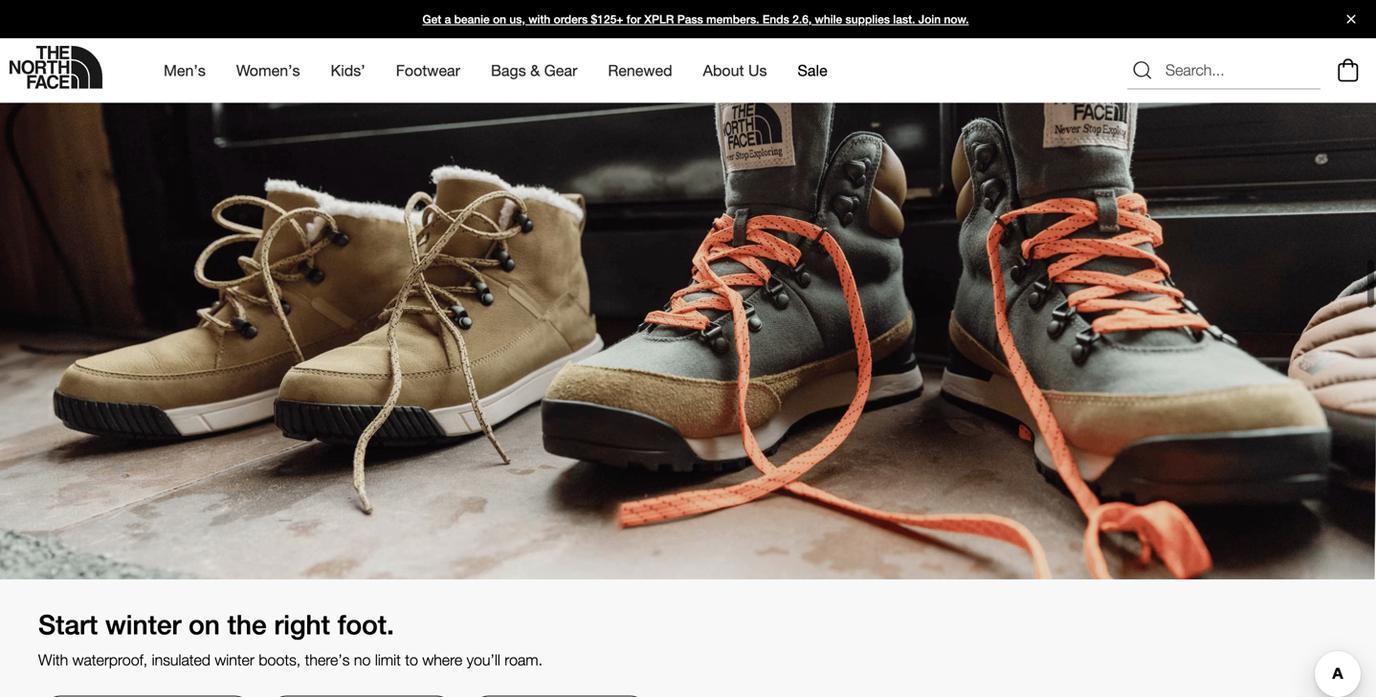 Task type: vqa. For each thing, say whether or not it's contained in the screenshot.
Cave Blue image for Cave Blue option corresponding to Men's Summit Series Pro 120 Crew
no



Task type: locate. For each thing, give the bounding box(es) containing it.
about
[[703, 61, 744, 80]]

0 vertical spatial on
[[493, 12, 506, 26]]

1 vertical spatial winter
[[215, 651, 255, 669]]

0 horizontal spatial winter
[[105, 609, 181, 641]]

winter up waterproof,
[[105, 609, 181, 641]]

1 horizontal spatial winter
[[215, 651, 255, 669]]

a
[[445, 12, 451, 26]]

winter down "the"
[[215, 651, 255, 669]]

renewed
[[608, 61, 673, 80]]

women's link
[[236, 45, 300, 97]]

bags & gear link
[[491, 45, 578, 97]]

bags & gear
[[491, 61, 578, 80]]

0 horizontal spatial on
[[189, 609, 220, 641]]

start
[[38, 609, 98, 641]]

to
[[405, 651, 418, 669]]

on
[[493, 12, 506, 26], [189, 609, 220, 641]]

waterproof,
[[72, 651, 148, 669]]

sale
[[798, 61, 828, 80]]

xplr
[[644, 12, 674, 26]]

winter
[[105, 609, 181, 641], [215, 651, 255, 669]]

no
[[354, 651, 371, 669]]

on up insulated
[[189, 609, 220, 641]]

inside a cabin, by the door, sit two different pairs of winter boots from the north face. image
[[0, 7, 1377, 580]]

1 vertical spatial on
[[189, 609, 220, 641]]

0 vertical spatial winter
[[105, 609, 181, 641]]

about us link
[[703, 45, 767, 97]]

$125+
[[591, 12, 624, 26]]

sale link
[[798, 45, 828, 97]]

kids' link
[[331, 45, 365, 97]]

on left us,
[[493, 12, 506, 26]]

beanie
[[454, 12, 490, 26]]



Task type: describe. For each thing, give the bounding box(es) containing it.
footwear
[[396, 61, 460, 80]]

Search search field
[[1128, 51, 1321, 90]]

men's link
[[164, 45, 206, 97]]

orders
[[554, 12, 588, 26]]

the
[[227, 609, 267, 641]]

roam.
[[505, 651, 543, 669]]

renewed link
[[608, 45, 673, 97]]

gear
[[544, 61, 578, 80]]

women's
[[236, 61, 300, 80]]

search all image
[[1131, 59, 1154, 82]]

the north face home page image
[[10, 46, 102, 89]]

you'll
[[467, 651, 501, 669]]

footwear link
[[396, 45, 460, 97]]

get a beanie on us, with orders $125+ for xplr pass members. ends 2.6, while supplies last. join now.
[[423, 12, 969, 26]]

with waterproof, insulated winter boots, there's no limit to where you'll roam.
[[38, 651, 543, 669]]

boots,
[[259, 651, 301, 669]]

pass
[[677, 12, 703, 26]]

right
[[274, 609, 330, 641]]

bags
[[491, 61, 526, 80]]

about us
[[703, 61, 767, 80]]

2.6,
[[793, 12, 812, 26]]

close image
[[1339, 15, 1364, 23]]

get
[[423, 12, 442, 26]]

last.
[[893, 12, 916, 26]]

supplies
[[846, 12, 890, 26]]

ends
[[763, 12, 790, 26]]

join
[[919, 12, 941, 26]]

kids'
[[331, 61, 365, 80]]

where
[[422, 651, 462, 669]]

men's
[[164, 61, 206, 80]]

for
[[627, 12, 641, 26]]

there's
[[305, 651, 350, 669]]

view cart image
[[1333, 56, 1364, 85]]

now.
[[944, 12, 969, 26]]

get a beanie on us, with orders $125+ for xplr pass members. ends 2.6, while supplies last. join now. link
[[0, 0, 1377, 38]]

foot.
[[338, 609, 394, 641]]

while
[[815, 12, 843, 26]]

us,
[[510, 12, 525, 26]]

us
[[749, 61, 767, 80]]

members.
[[707, 12, 760, 26]]

insulated
[[152, 651, 211, 669]]

with
[[38, 651, 68, 669]]

limit
[[375, 651, 401, 669]]

&
[[530, 61, 540, 80]]

start winter on the right foot.
[[38, 609, 394, 641]]

with
[[529, 12, 551, 26]]

1 horizontal spatial on
[[493, 12, 506, 26]]



